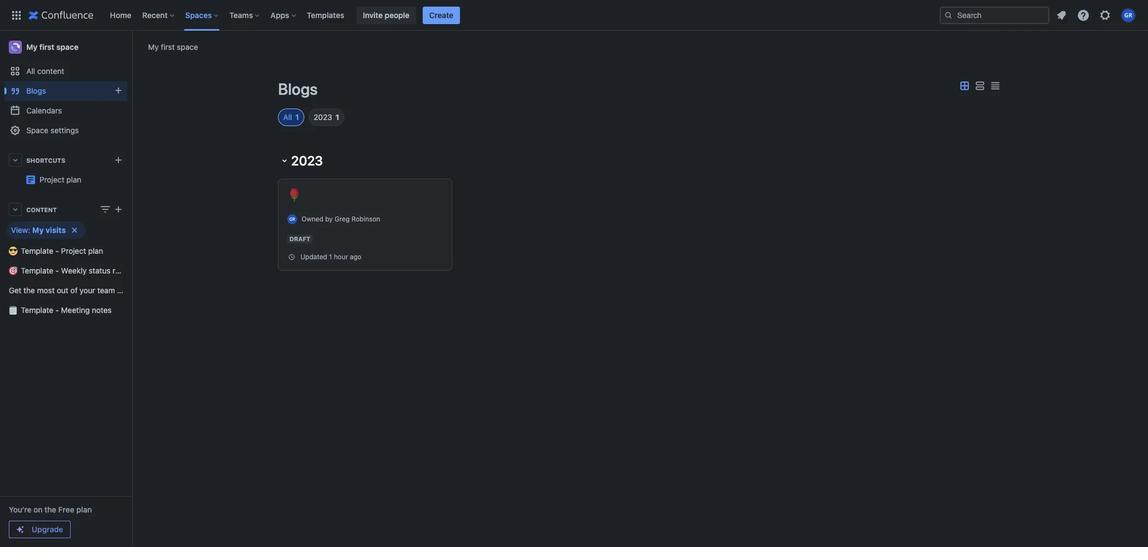 Task type: locate. For each thing, give the bounding box(es) containing it.
all
[[26, 66, 35, 76], [283, 112, 292, 122]]

greg robinson link
[[335, 215, 381, 224]]

you're
[[9, 505, 31, 515]]

0 vertical spatial all
[[26, 66, 35, 76]]

the
[[24, 286, 35, 295], [45, 505, 56, 515]]

0 vertical spatial template
[[21, 246, 53, 256]]

project plan for project plan link underneath shortcuts dropdown button
[[40, 175, 81, 184]]

0 horizontal spatial my first space
[[26, 42, 79, 52]]

space
[[177, 42, 198, 51], [56, 42, 79, 52], [117, 286, 138, 295]]

- left meeting on the left bottom of the page
[[55, 306, 59, 315]]

1 horizontal spatial my first space
[[148, 42, 198, 51]]

plan
[[154, 171, 170, 180], [66, 175, 81, 184], [88, 246, 103, 256], [76, 505, 92, 515]]

3 template from the top
[[21, 306, 53, 315]]

project plan
[[127, 171, 170, 180], [40, 175, 81, 184]]

first
[[161, 42, 175, 51], [39, 42, 54, 52]]

template - weekly status report link
[[4, 261, 134, 281]]

1 left hour
[[329, 253, 332, 261]]

space
[[26, 126, 48, 135]]

my first space link down recent dropdown button
[[148, 41, 198, 52]]

greg
[[335, 215, 350, 224]]

1 template from the top
[[21, 246, 53, 256]]

all content link
[[4, 61, 127, 81]]

1 horizontal spatial first
[[161, 42, 175, 51]]

upgrade button
[[9, 522, 70, 538]]

0 horizontal spatial project plan
[[40, 175, 81, 184]]

my first space down recent dropdown button
[[148, 42, 198, 51]]

2023 for 2023
[[291, 153, 323, 168]]

content
[[37, 66, 64, 76]]

blogs link
[[4, 81, 127, 101]]

:notepad_spiral: image
[[9, 306, 18, 315], [9, 306, 18, 315]]

1 horizontal spatial space
[[117, 286, 138, 295]]

my first space link up "all content" link
[[4, 36, 127, 58]]

1 right year all element
[[295, 112, 299, 122]]

blogs
[[278, 80, 318, 98], [26, 86, 46, 95]]

space down spaces
[[177, 42, 198, 51]]

most
[[37, 286, 55, 295]]

1 - from the top
[[55, 246, 59, 256]]

3 - from the top
[[55, 306, 59, 315]]

:dart: image
[[9, 267, 18, 275]]

template - weekly status report
[[21, 266, 134, 275]]

2 - from the top
[[55, 266, 59, 275]]

my up all content at the left top of the page
[[26, 42, 37, 52]]

collapse sidebar image
[[120, 36, 144, 58]]

0 horizontal spatial 1
[[295, 112, 299, 122]]

template - project plan image
[[26, 176, 35, 184]]

- left weekly
[[55, 266, 59, 275]]

1 vertical spatial -
[[55, 266, 59, 275]]

:sunglasses: image
[[9, 247, 18, 256]]

project plan link
[[4, 170, 170, 190], [40, 175, 81, 184]]

1 horizontal spatial project plan
[[127, 171, 170, 180]]

invite people button
[[357, 6, 416, 24]]

first down recent dropdown button
[[161, 42, 175, 51]]

0 vertical spatial -
[[55, 246, 59, 256]]

-
[[55, 246, 59, 256], [55, 266, 59, 275], [55, 306, 59, 315]]

1 blogs element right year 2023 element at the top of the page
[[336, 112, 340, 123]]

get
[[9, 286, 21, 295]]

all for all 1
[[283, 112, 292, 122]]

1 vertical spatial 2023
[[291, 153, 323, 168]]

2023 button
[[278, 151, 1002, 171]]

templates link
[[304, 6, 348, 24]]

2 horizontal spatial space
[[177, 42, 198, 51]]

2023 inside dropdown button
[[291, 153, 323, 168]]

space up "all content" link
[[56, 42, 79, 52]]

the right the get
[[24, 286, 35, 295]]

template for template - meeting notes
[[21, 306, 53, 315]]

get the most out of your team space link
[[4, 281, 138, 301]]

spaces button
[[182, 6, 223, 24]]

blogs up all 1 at the top of the page
[[278, 80, 318, 98]]

1 right year 2023 element at the top of the page
[[336, 112, 340, 122]]

1 blogs element for all 1
[[295, 112, 299, 123]]

template for template - project plan
[[21, 246, 53, 256]]

- down visits
[[55, 246, 59, 256]]

project
[[127, 171, 152, 180], [40, 175, 64, 184], [61, 246, 86, 256]]

cards image
[[959, 79, 972, 93]]

recent
[[142, 10, 168, 19]]

space down the report
[[117, 286, 138, 295]]

template down view: my visits
[[21, 246, 53, 256]]

1 horizontal spatial the
[[45, 505, 56, 515]]

my first space link
[[4, 36, 127, 58], [148, 41, 198, 52]]

2 vertical spatial template
[[21, 306, 53, 315]]

notes
[[92, 306, 112, 315]]

calendars
[[26, 106, 62, 115]]

0 horizontal spatial 1 blogs element
[[295, 112, 299, 123]]

all inside space element
[[26, 66, 35, 76]]

banner
[[0, 0, 1149, 31]]

get the most out of your team space
[[9, 286, 138, 295]]

shortcuts button
[[4, 150, 127, 170]]

2 vertical spatial -
[[55, 306, 59, 315]]

template up most
[[21, 266, 53, 275]]

my
[[148, 42, 159, 51], [26, 42, 37, 52], [32, 226, 44, 235]]

your
[[80, 286, 95, 295]]

2023 right all 1 at the top of the page
[[314, 112, 332, 122]]

visits
[[46, 226, 66, 235]]

my first space inside space element
[[26, 42, 79, 52]]

content button
[[4, 200, 127, 219]]

the right the on
[[45, 505, 56, 515]]

2 template from the top
[[21, 266, 53, 275]]

my right collapse sidebar image
[[148, 42, 159, 51]]

project plan inside project plan link
[[127, 171, 170, 180]]

my first space up content
[[26, 42, 79, 52]]

project plan for project plan link over change view icon
[[127, 171, 170, 180]]

create a page image
[[112, 203, 125, 216]]

my first space
[[148, 42, 198, 51], [26, 42, 79, 52]]

- for weekly
[[55, 266, 59, 275]]

first up all content at the left top of the page
[[39, 42, 54, 52]]

project plan link down shortcuts dropdown button
[[40, 175, 81, 184]]

0 horizontal spatial first
[[39, 42, 54, 52]]

0 horizontal spatial blogs
[[26, 86, 46, 95]]

1 blogs element right year all element
[[295, 112, 299, 123]]

template down most
[[21, 306, 53, 315]]

1 horizontal spatial all
[[283, 112, 292, 122]]

robinson
[[352, 215, 381, 224]]

1 1 blogs element from the left
[[295, 112, 299, 123]]

space inside get the most out of your team space link
[[117, 286, 138, 295]]

all left content
[[26, 66, 35, 76]]

confluence image
[[29, 9, 94, 22], [29, 9, 94, 22]]

1 horizontal spatial 1
[[329, 253, 332, 261]]

0 vertical spatial 2023
[[314, 112, 332, 122]]

meeting
[[61, 306, 90, 315]]

all for all content
[[26, 66, 35, 76]]

all left year 2023 element at the top of the page
[[283, 112, 292, 122]]

on
[[33, 505, 43, 515]]

0 horizontal spatial space
[[56, 42, 79, 52]]

home
[[110, 10, 131, 19]]

2023 up :rose: icon
[[291, 153, 323, 168]]

my right view:
[[32, 226, 44, 235]]

owned by greg robinson
[[302, 215, 381, 224]]

year all element
[[283, 112, 292, 123]]

change view image
[[99, 203, 112, 216]]

2023
[[314, 112, 332, 122], [291, 153, 323, 168]]

add shortcut image
[[112, 154, 125, 167]]

blogs up calendars
[[26, 86, 46, 95]]

template - meeting notes link
[[4, 301, 127, 320]]

2 horizontal spatial 1
[[336, 112, 340, 122]]

1 blogs element
[[295, 112, 299, 123], [336, 112, 340, 123]]

1 vertical spatial template
[[21, 266, 53, 275]]

template
[[21, 246, 53, 256], [21, 266, 53, 275], [21, 306, 53, 315]]

2 1 blogs element from the left
[[336, 112, 340, 123]]

0 horizontal spatial all
[[26, 66, 35, 76]]

project plan link up change view icon
[[4, 170, 170, 190]]

0 vertical spatial the
[[24, 286, 35, 295]]

invite
[[363, 10, 383, 19]]

1
[[295, 112, 299, 122], [336, 112, 340, 122], [329, 253, 332, 261]]

create link
[[423, 6, 460, 24]]

apps button
[[267, 6, 300, 24]]

all 1
[[283, 112, 299, 122]]

1 horizontal spatial 1 blogs element
[[336, 112, 340, 123]]

recent button
[[139, 6, 179, 24]]

1 vertical spatial all
[[283, 112, 292, 122]]

weekly
[[61, 266, 87, 275]]



Task type: vqa. For each thing, say whether or not it's contained in the screenshot.
Scope
no



Task type: describe. For each thing, give the bounding box(es) containing it.
Search field
[[940, 6, 1050, 24]]

:sunglasses: image
[[9, 247, 18, 256]]

:rose: image
[[288, 188, 302, 202]]

upgrade
[[32, 525, 63, 534]]

invite people
[[363, 10, 410, 19]]

1 vertical spatial the
[[45, 505, 56, 515]]

view:
[[11, 226, 30, 235]]

by
[[325, 215, 333, 224]]

2023 1
[[314, 112, 340, 122]]

status
[[89, 266, 111, 275]]

- for meeting
[[55, 306, 59, 315]]

spaces
[[185, 10, 212, 19]]

settings
[[51, 126, 79, 135]]

list image
[[974, 79, 987, 93]]

collapse chevron image
[[278, 154, 291, 167]]

people
[[385, 10, 410, 19]]

template - project plan link
[[4, 241, 127, 261]]

team
[[97, 286, 115, 295]]

1 for 2023
[[336, 112, 340, 122]]

global element
[[7, 0, 938, 30]]

project for project plan link over change view icon
[[127, 171, 152, 180]]

calendars link
[[4, 101, 127, 121]]

space element
[[0, 31, 170, 548]]

1 horizontal spatial blogs
[[278, 80, 318, 98]]

space settings link
[[4, 121, 127, 140]]

create a blog image
[[112, 84, 125, 97]]

0 horizontal spatial the
[[24, 286, 35, 295]]

space settings
[[26, 126, 79, 135]]

of
[[70, 286, 78, 295]]

templates
[[307, 10, 345, 19]]

hour
[[334, 253, 348, 261]]

search image
[[945, 11, 954, 19]]

view: my visits
[[11, 226, 66, 235]]

:dart: image
[[9, 267, 18, 275]]

0 horizontal spatial my first space link
[[4, 36, 127, 58]]

home link
[[107, 6, 135, 24]]

notification icon image
[[1056, 9, 1069, 22]]

blogs inside space element
[[26, 86, 46, 95]]

content
[[26, 206, 57, 213]]

banner containing home
[[0, 0, 1149, 31]]

you're on the free plan
[[9, 505, 92, 515]]

clear view image
[[68, 224, 81, 237]]

teams
[[230, 10, 253, 19]]

year 2023 element
[[314, 112, 332, 123]]

updated
[[301, 253, 327, 261]]

compact list image
[[989, 79, 1002, 93]]

help icon image
[[1078, 9, 1091, 22]]

project for project plan link underneath shortcuts dropdown button
[[40, 175, 64, 184]]

appswitcher icon image
[[10, 9, 23, 22]]

shortcuts
[[26, 157, 65, 164]]

settings icon image
[[1100, 9, 1113, 22]]

premium image
[[16, 526, 25, 534]]

first inside space element
[[39, 42, 54, 52]]

1 blogs element for 2023 1
[[336, 112, 340, 123]]

create
[[429, 10, 454, 19]]

apps
[[271, 10, 289, 19]]

1 for all
[[295, 112, 299, 122]]

free
[[58, 505, 74, 515]]

draft
[[290, 235, 311, 243]]

template for template - weekly status report
[[21, 266, 53, 275]]

teams button
[[226, 6, 264, 24]]

1 horizontal spatial my first space link
[[148, 41, 198, 52]]

2023 for 2023 1
[[314, 112, 332, 122]]

all content
[[26, 66, 64, 76]]

report
[[113, 266, 134, 275]]

owned
[[302, 215, 324, 224]]

template - project plan
[[21, 246, 103, 256]]

:rose: image
[[288, 188, 302, 202]]

ago
[[350, 253, 362, 261]]

out
[[57, 286, 68, 295]]

- for project
[[55, 246, 59, 256]]

profile picture image
[[288, 215, 297, 224]]

updated 1 hour ago
[[301, 253, 362, 261]]

template - meeting notes
[[21, 306, 112, 315]]



